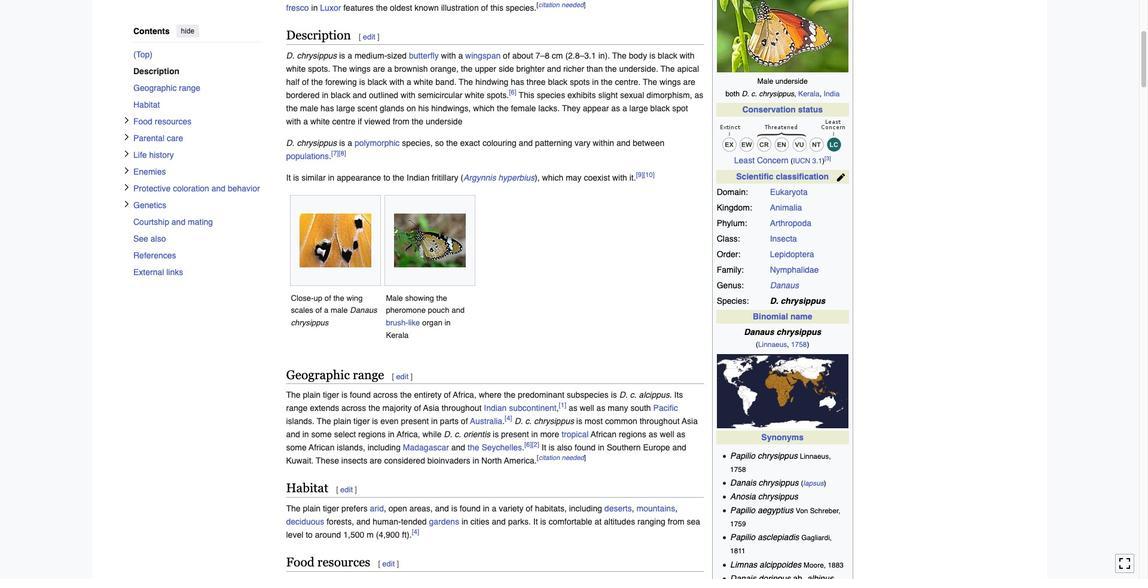 Task type: describe. For each thing, give the bounding box(es) containing it.
from inside this species exhibits slight sexual dimorphism, as the male has large scent glands on his hindwings, which the female lacks. they appear as a large black spot with a white centre if viewed from the underside
[[393, 116, 410, 126]]

centre
[[332, 116, 356, 126]]

and right within
[[617, 138, 631, 147]]

with inside it is similar in appearance to the indian fritillary ( argynnis hyperbius ), which may coexist with it. [9] [10]
[[612, 173, 627, 182]]

black down forewing
[[331, 90, 350, 100]]

papilio for papilio asclepiadis
[[730, 532, 756, 542]]

mating
[[188, 217, 213, 226]]

and up 1,500 m
[[357, 517, 370, 527]]

see also
[[133, 234, 166, 243]]

least concern link
[[734, 156, 789, 165]]

forewing
[[325, 77, 357, 86]]

[ inside fresco in luxor features the oldest known illustration of this species. [ citation needed ]
[[537, 1, 539, 9]]

x small image for enemies
[[123, 167, 130, 174]]

[8]
[[339, 149, 346, 157]]

gardens link
[[429, 517, 459, 527]]

tropical
[[562, 430, 589, 439]]

chrysippus up half
[[297, 51, 337, 60]]

d. chrysippus is a medium-sized butterfly with a wingspan
[[286, 51, 501, 60]]

the right 'band.' in the left top of the page
[[459, 77, 473, 86]]

1 vertical spatial resources
[[318, 555, 371, 570]]

food inside "link"
[[133, 116, 152, 126]]

indian subcontinent link
[[484, 403, 557, 413]]

care
[[167, 133, 183, 143]]

to inside in cities and parks. it is comfortable at altitudes ranging from sea level to around 1,500 m (4,900 ft).
[[306, 530, 313, 540]]

underside inside this species exhibits slight sexual dimorphism, as the male has large scent glands on his hindwings, which the female lacks. they appear as a large black spot with a white centre if viewed from the underside
[[426, 116, 463, 126]]

in left southern
[[598, 443, 605, 452]]

the up the slight
[[601, 77, 613, 86]]

1 horizontal spatial food resources
[[286, 555, 371, 570]]

the inside "indian subcontinent , [1] as well as many south pacific islands. the plain tiger is even present in parts of australia . [4] d. c. chrysippus"
[[317, 417, 331, 426]]

close-up of the wing scales of a male danaus chrysippus image
[[299, 213, 371, 267]]

chrysippus down linnaeus, 1758
[[759, 478, 799, 488]]

[4] link for gardens
[[412, 528, 419, 536]]

(top)
[[133, 49, 152, 59]]

species,
[[402, 138, 433, 147]]

across inside . its range extends across the majority of asia throughout
[[342, 403, 366, 413]]

and down 7–8 cm
[[547, 64, 561, 73]]

a up orange,
[[458, 51, 463, 60]]

chrysippus inside danaus chrysippus
[[291, 318, 329, 327]]

protective
[[133, 183, 170, 193]]

0 vertical spatial [6]
[[509, 88, 517, 96]]

of right up
[[325, 293, 331, 302]]

chrysippus down synonyms link
[[758, 451, 798, 460]]

iucn
[[793, 157, 811, 165]]

throughout inside . its range extends across the majority of asia throughout
[[442, 403, 482, 413]]

geographic range inside geographic range link
[[133, 83, 200, 92]]

d. chrysippus is a polymorphic species, so the exact colouring and patterning vary within and between populations . [7] [8]
[[286, 138, 665, 161]]

history
[[149, 150, 174, 159]]

with up orange,
[[441, 51, 456, 60]]

and inside it is also found in southern europe and kuwait. these insects are considered bioinvaders in north america.
[[673, 443, 687, 452]]

regions inside 'african regions as well as some african islands, including'
[[619, 430, 647, 439]]

majority
[[383, 403, 412, 413]]

and up scent on the left top of page
[[353, 90, 367, 100]]

white down hindwing
[[465, 90, 485, 100]]

2 horizontal spatial range
[[353, 368, 384, 382]]

] for food resources
[[397, 559, 399, 568]]

, up altitudes
[[632, 504, 634, 513]]

edit link for geographic range
[[396, 372, 409, 381]]

life
[[133, 150, 147, 159]]

0 vertical spatial habitat
[[133, 100, 160, 109]]

the left apical
[[661, 64, 675, 73]]

of inside "indian subcontinent , [1] as well as many south pacific islands. the plain tiger is even present in parts of australia . [4] d. c. chrysippus"
[[461, 417, 468, 426]]

[ for habitat
[[336, 485, 338, 494]]

three
[[527, 77, 546, 86]]

is right body
[[650, 51, 656, 60]]

richer
[[564, 64, 584, 73]]

1758 inside binomial name danaus chrysippus ( linnaeus , 1758 )
[[791, 341, 807, 349]]

brush-
[[386, 318, 408, 327]]

tiger inside "indian subcontinent , [1] as well as many south pacific islands. the plain tiger is even present in parts of australia . [4] d. c. chrysippus"
[[354, 417, 370, 426]]

d. chrysippus
[[770, 296, 826, 306]]

illustration
[[441, 3, 479, 12]]

plain for is
[[303, 390, 321, 400]]

papilio asclepiadis
[[730, 532, 799, 542]]

spot
[[672, 103, 688, 113]]

in inside in cities and parks. it is comfortable at altitudes ranging from sea level to around 1,500 m (4,900 ft).
[[462, 517, 468, 527]]

some inside 'african regions as well as some african islands, including'
[[286, 443, 307, 452]]

] down tropical link
[[584, 454, 586, 462]]

well inside 'african regions as well as some african islands, including'
[[660, 430, 674, 439]]

female
[[511, 103, 536, 113]]

around
[[315, 530, 341, 540]]

is inside is most common throughout asia and in some select regions in africa, while
[[577, 417, 583, 426]]

1 horizontal spatial present
[[501, 430, 529, 439]]

white inside this species exhibits slight sexual dimorphism, as the male has large scent glands on his hindwings, which the female lacks. they appear as a large black spot with a white centre if viewed from the underside
[[310, 116, 330, 126]]

a inside the plain tiger prefers arid , open areas, and is found in a variety of habitats, including deserts , mountains , deciduous forests, and human-tended gardens
[[492, 504, 497, 513]]

papilio aegyptius
[[730, 505, 794, 515]]

like
[[408, 318, 420, 327]]

the inside madagascar and the seychelles . [6] [2]
[[468, 443, 479, 452]]

a left medium-
[[348, 51, 352, 60]]

from inside in cities and parks. it is comfortable at altitudes ranging from sea level to around 1,500 m (4,900 ft).
[[668, 517, 685, 527]]

male showing the pheromone pouch and brush-like organ in kerala image
[[394, 213, 466, 267]]

orange,
[[430, 64, 459, 73]]

sexual
[[620, 90, 644, 100]]

underside inside male underside both d. c. chrysippus , kerala , india
[[776, 77, 808, 86]]

danais chrysippus ( lapsus ) anosia chrysippus
[[730, 478, 826, 502]]

at
[[595, 517, 602, 527]]

tiger for is
[[323, 390, 339, 400]]

so
[[435, 138, 444, 147]]

0 vertical spatial found
[[350, 390, 371, 400]]

where
[[479, 390, 502, 400]]

the left female
[[497, 103, 509, 113]]

predominant
[[518, 390, 565, 400]]

kingdom:
[[717, 203, 752, 213]]

close-
[[291, 293, 314, 302]]

edit for food resources
[[382, 559, 395, 568]]

hindwings,
[[431, 103, 471, 113]]

and inside in cities and parks. it is comfortable at altitudes ranging from sea level to around 1,500 m (4,900 ft).
[[492, 517, 506, 527]]

),
[[535, 173, 540, 182]]

a down d. chrysippus is a medium-sized butterfly with a wingspan
[[388, 64, 392, 73]]

1 horizontal spatial across
[[373, 390, 398, 400]]

d. for d. chrysippus is a medium-sized butterfly with a wingspan
[[286, 51, 295, 60]]

[7] link
[[331, 149, 339, 157]]

1 vertical spatial [4]
[[412, 528, 419, 536]]

white up half
[[286, 64, 306, 73]]

d. c. orientis is present in more tropical
[[444, 430, 589, 439]]

, left "open"
[[384, 504, 386, 513]]

is inside it is also found in southern europe and kuwait. these insects are considered bioinvaders in north america.
[[549, 443, 555, 452]]

parental
[[133, 133, 164, 143]]

polymorphic link
[[355, 138, 400, 147]]

chrysippus inside d. chrysippus is a polymorphic species, so the exact colouring and patterning vary within and between populations . [7] [8]
[[297, 138, 337, 147]]

luxor link
[[320, 3, 341, 12]]

extends
[[310, 403, 339, 413]]

, left kerala link
[[794, 90, 797, 98]]

[ down [2]
[[537, 454, 539, 462]]

with up on
[[401, 90, 416, 100]]

concern
[[757, 156, 789, 165]]

in inside fresco in luxor features the oldest known illustration of this species. [ citation needed ]
[[311, 3, 318, 12]]

1 horizontal spatial description
[[286, 28, 351, 42]]

asia inside is most common throughout asia and in some select regions in africa, while
[[682, 417, 698, 426]]

the up the bordered
[[311, 77, 323, 86]]

2 citation from the top
[[539, 454, 560, 462]]

1 horizontal spatial habitat
[[286, 481, 329, 496]]

similar
[[302, 173, 326, 182]]

the up 'majority'
[[400, 390, 412, 400]]

human-
[[373, 517, 401, 527]]

[2] link
[[532, 441, 539, 449]]

also inside see also 'link'
[[150, 234, 166, 243]]

edit link for description
[[363, 32, 375, 41]]

1 horizontal spatial wings
[[660, 77, 681, 86]]

danaus for danaus chrysippus
[[350, 306, 377, 315]]

fresco
[[286, 3, 309, 12]]

and up gardens link
[[435, 504, 449, 513]]

select
[[334, 430, 356, 439]]

slight
[[598, 90, 618, 100]]

in down forewing
[[322, 90, 329, 100]]

. inside "indian subcontinent , [1] as well as many south pacific islands. the plain tiger is even present in parts of australia . [4] d. c. chrysippus"
[[503, 417, 505, 426]]

and right colouring
[[519, 138, 533, 147]]

contents
[[133, 26, 169, 36]]

throughout inside is most common throughout asia and in some select regions in africa, while
[[640, 417, 680, 426]]

bordered
[[286, 90, 320, 100]]

limnas
[[730, 560, 757, 569]]

fullscreen image
[[1119, 558, 1131, 570]]

on
[[407, 103, 416, 113]]

a down the bordered
[[303, 116, 308, 126]]

the down the bordered
[[286, 103, 298, 113]]

in down than
[[592, 77, 599, 86]]

[3] link
[[825, 156, 831, 162]]

[9]
[[636, 170, 644, 179]]

enemies
[[133, 167, 166, 176]]

1758 inside linnaeus, 1758
[[730, 465, 746, 474]]

and inside male showing the pheromone pouch and brush-like
[[452, 306, 465, 315]]

) inside binomial name danaus chrysippus ( linnaeus , 1758 )
[[807, 341, 810, 349]]

resources inside "link"
[[155, 116, 191, 126]]

indian inside it is similar in appearance to the indian fritillary ( argynnis hyperbius ), which may coexist with it. [9] [10]
[[407, 173, 430, 182]]

[ for description
[[359, 32, 361, 41]]

white down brownish
[[414, 77, 433, 86]]

description link
[[133, 63, 272, 79]]

d. inside male underside both d. c. chrysippus , kerala , india
[[742, 90, 749, 98]]

1 vertical spatial spots.
[[487, 90, 509, 100]]

black inside this species exhibits slight sexual dimorphism, as the male has large scent glands on his hindwings, which the female lacks. they appear as a large black spot with a white centre if viewed from the underside
[[651, 103, 670, 113]]

is inside "indian subcontinent , [1] as well as many south pacific islands. the plain tiger is even present in parts of australia . [4] d. c. chrysippus"
[[372, 417, 378, 426]]

1 large from the left
[[336, 103, 355, 113]]

) inside danais chrysippus ( lapsus ) anosia chrysippus
[[824, 479, 826, 488]]

, right deserts link
[[675, 504, 678, 513]]

and inside is most common throughout asia and in some select regions in africa, while
[[286, 430, 300, 439]]

d. c. chrysippus
[[515, 417, 574, 426]]

edit link for habitat
[[340, 485, 353, 494]]

lepidoptera link
[[770, 250, 814, 259]]

the inside the plain tiger prefers arid , open areas, and is found in a variety of habitats, including deserts , mountains , deciduous forests, and human-tended gardens
[[286, 504, 301, 513]]

limnas alcippoides moore, 1883
[[730, 560, 844, 569]]

kerala link
[[799, 90, 820, 98]]

life history link
[[133, 146, 262, 163]]

aegyptius
[[758, 505, 794, 515]]

a down 'sexual'
[[623, 103, 627, 113]]

in inside the plain tiger prefers arid , open areas, and is found in a variety of habitats, including deserts , mountains , deciduous forests, and human-tended gardens
[[483, 504, 490, 513]]

the inside fresco in luxor features the oldest known illustration of this species. [ citation needed ]
[[376, 3, 388, 12]]

dimorphism,
[[647, 90, 692, 100]]

its
[[674, 390, 683, 400]]

male underside both d. c. chrysippus , kerala , india
[[726, 77, 840, 98]]

a down brownish
[[407, 77, 411, 86]]

it for similar
[[286, 173, 291, 182]]

chrysippus inside binomial name danaus chrysippus ( linnaeus , 1758 )
[[777, 327, 821, 337]]

in up [2] link on the left of page
[[532, 430, 538, 439]]

is inside in cities and parks. it is comfortable at altitudes ranging from sea level to around 1,500 m (4,900 ft).
[[540, 517, 546, 527]]

with up apical
[[680, 51, 695, 60]]

with up outlined
[[390, 77, 404, 86]]

as down the slight
[[611, 103, 620, 113]]

. its range extends across the majority of asia throughout
[[286, 390, 683, 413]]

x small image
[[123, 150, 130, 157]]

family:
[[717, 265, 744, 275]]

, left india link
[[820, 90, 822, 98]]

life history
[[133, 150, 174, 159]]

7–8 cm
[[536, 51, 563, 60]]

are inside it is also found in southern europe and kuwait. these insects are considered bioinvaders in north america.
[[370, 456, 382, 466]]

kerala inside male underside both d. c. chrysippus , kerala , india
[[799, 90, 820, 98]]

with inside this species exhibits slight sexual dimorphism, as the male has large scent glands on his hindwings, which the female lacks. they appear as a large black spot with a white centre if viewed from the underside
[[286, 116, 301, 126]]

, inside "indian subcontinent , [1] as well as many south pacific islands. the plain tiger is even present in parts of australia . [4] d. c. chrysippus"
[[557, 403, 559, 413]]

is up forewing
[[339, 51, 345, 60]]

black up apical
[[658, 51, 678, 60]]

status
[[798, 105, 823, 115]]

as down pacific link
[[677, 430, 686, 439]]

in down even
[[388, 430, 395, 439]]

as up europe
[[649, 430, 658, 439]]

level
[[286, 530, 303, 540]]

in down madagascar and the seychelles . [6] [2]
[[473, 456, 479, 466]]

2 large from the left
[[630, 103, 648, 113]]

asclepiadis
[[758, 532, 799, 542]]

to inside it is similar in appearance to the indian fritillary ( argynnis hyperbius ), which may coexist with it. [9] [10]
[[383, 173, 390, 182]]

conservation status
[[743, 105, 823, 115]]

the inside d. chrysippus is a polymorphic species, so the exact colouring and patterning vary within and between populations . [7] [8]
[[446, 138, 458, 147]]

appear
[[583, 103, 609, 113]]

protective coloration and behavior
[[133, 183, 260, 193]]

0 vertical spatial africa,
[[453, 390, 477, 400]]

as up most
[[597, 403, 606, 413]]

order:
[[717, 250, 741, 259]]

wingspan
[[465, 51, 501, 60]]

[ for food resources
[[378, 559, 380, 568]]

domain:
[[717, 187, 748, 197]]

the up indian subcontinent link
[[504, 390, 516, 400]]

a inside d. chrysippus is a polymorphic species, so the exact colouring and patterning vary within and between populations . [7] [8]
[[348, 138, 352, 147]]

of right entirety
[[444, 390, 451, 400]]

a inside close-up of the wing scales of a male
[[324, 306, 329, 315]]

and left mating on the top left of the page
[[171, 217, 185, 226]]

the left upper at the top left
[[461, 64, 473, 73]]

half
[[286, 77, 300, 86]]



Task type: vqa. For each thing, say whether or not it's contained in the screenshot.


Task type: locate. For each thing, give the bounding box(es) containing it.
0 vertical spatial indian
[[407, 173, 430, 182]]

2 vertical spatial it
[[533, 517, 538, 527]]

papilio for papilio chrysippus
[[730, 451, 756, 460]]

0 horizontal spatial including
[[368, 443, 401, 452]]

the inside close-up of the wing scales of a male
[[333, 293, 344, 302]]

] for description
[[377, 32, 380, 41]]

1 vertical spatial )
[[807, 341, 810, 349]]

the up islands.
[[286, 390, 301, 400]]

argynnis hyperbius link
[[464, 173, 535, 182]]

in inside organ in kerala
[[445, 318, 451, 327]]

scent
[[357, 103, 377, 113]]

also inside it is also found in southern europe and kuwait. these insects are considered bioinvaders in north america.
[[557, 443, 573, 452]]

insects
[[341, 456, 368, 466]]

sized
[[387, 51, 407, 60]]

large down 'sexual'
[[630, 103, 648, 113]]

food resources link
[[133, 113, 262, 130]]

0 horizontal spatial asia
[[423, 403, 439, 413]]

wing
[[347, 293, 363, 302]]

scientific classification
[[737, 172, 829, 182]]

kerala down brush-
[[386, 331, 409, 339]]

tiger for prefers
[[323, 504, 339, 513]]

1 vertical spatial tiger
[[354, 417, 370, 426]]

least concern ( iucn 3.1 ) [3]
[[734, 156, 831, 165]]

including inside 'african regions as well as some african islands, including'
[[368, 443, 401, 452]]

description down luxor link
[[286, 28, 351, 42]]

indian inside "indian subcontinent , [1] as well as many south pacific islands. the plain tiger is even present in parts of australia . [4] d. c. chrysippus"
[[484, 403, 507, 413]]

male inside male showing the pheromone pouch and brush-like
[[386, 293, 403, 302]]

in inside it is similar in appearance to the indian fritillary ( argynnis hyperbius ), which may coexist with it. [9] [10]
[[328, 173, 335, 182]]

is inside it is similar in appearance to the indian fritillary ( argynnis hyperbius ), which may coexist with it. [9] [10]
[[293, 173, 299, 182]]

[6] left this
[[509, 88, 517, 96]]

of inside the plain tiger prefers arid , open areas, and is found in a variety of habitats, including deserts , mountains , deciduous forests, and human-tended gardens
[[526, 504, 533, 513]]

are right insects
[[370, 456, 382, 466]]

the plain tiger prefers arid , open areas, and is found in a variety of habitats, including deserts , mountains , deciduous forests, and human-tended gardens
[[286, 504, 678, 527]]

1 vertical spatial well
[[660, 430, 674, 439]]

1 horizontal spatial [6] link
[[525, 441, 532, 449]]

0 vertical spatial range
[[179, 83, 200, 92]]

are down medium-
[[373, 64, 385, 73]]

present up while
[[401, 417, 429, 426]]

it for also
[[542, 443, 546, 452]]

to down deciduous
[[306, 530, 313, 540]]

0 vertical spatial food
[[133, 116, 152, 126]]

)
[[823, 157, 825, 165], [807, 341, 810, 349], [824, 479, 826, 488]]

it inside in cities and parks. it is comfortable at altitudes ranging from sea level to around 1,500 m (4,900 ft).
[[533, 517, 538, 527]]

known
[[415, 3, 439, 12]]

male down wing
[[331, 306, 348, 315]]

. up d. c. orientis is present in more tropical
[[503, 417, 505, 426]]

1 vertical spatial food resources
[[286, 555, 371, 570]]

kerala up status at the right
[[799, 90, 820, 98]]

large up centre
[[336, 103, 355, 113]]

. inside d. chrysippus is a polymorphic species, so the exact colouring and patterning vary within and between populations . [7] [8]
[[329, 151, 331, 161]]

gagliardi,
[[802, 534, 832, 542]]

kerala inside organ in kerala
[[386, 331, 409, 339]]

black up outlined
[[368, 77, 387, 86]]

0 vertical spatial are
[[373, 64, 385, 73]]

0 horizontal spatial [6] link
[[509, 88, 517, 96]]

1 vertical spatial male
[[331, 306, 348, 315]]

africa, up "indian subcontinent , [1] as well as many south pacific islands. the plain tiger is even present in parts of australia . [4] d. c. chrysippus"
[[453, 390, 477, 400]]

edit
[[363, 32, 375, 41], [396, 372, 409, 381], [340, 485, 353, 494], [382, 559, 395, 568]]

chrysippus up aegyptius
[[758, 492, 798, 502]]

tiger
[[323, 390, 339, 400], [354, 417, 370, 426], [323, 504, 339, 513]]

0 vertical spatial across
[[373, 390, 398, 400]]

edit link up 'majority'
[[396, 372, 409, 381]]

1 horizontal spatial large
[[630, 103, 648, 113]]

insecta
[[770, 234, 797, 244]]

0 vertical spatial [6] link
[[509, 88, 517, 96]]

1 horizontal spatial also
[[557, 443, 573, 452]]

kuwait.
[[286, 456, 314, 466]]

2 vertical spatial range
[[286, 403, 308, 413]]

0 vertical spatial including
[[368, 443, 401, 452]]

external links link
[[133, 264, 262, 280]]

0 horizontal spatial throughout
[[442, 403, 482, 413]]

3.1
[[813, 157, 823, 165]]

( up scientific classification link
[[791, 157, 793, 165]]

[ edit ] for habitat
[[336, 485, 357, 494]]

is left similar at the left top of page
[[293, 173, 299, 182]]

1 vertical spatial needed
[[562, 454, 584, 462]]

male inside this species exhibits slight sexual dimorphism, as the male has large scent glands on his hindwings, which the female lacks. they appear as a large black spot with a white centre if viewed from the underside
[[300, 103, 318, 113]]

geographic range
[[133, 83, 200, 92], [286, 368, 384, 382]]

of up the side on the left top of page
[[503, 51, 510, 60]]

[ edit ] for geographic range
[[392, 372, 413, 381]]

d. up populations link
[[286, 138, 295, 147]]

is inside the plain tiger prefers arid , open areas, and is found in a variety of habitats, including deserts , mountains , deciduous forests, and human-tended gardens
[[451, 504, 458, 513]]

in left luxor link
[[311, 3, 318, 12]]

1 vertical spatial kerala
[[386, 331, 409, 339]]

0 horizontal spatial spots.
[[308, 64, 330, 73]]

(4,900 ft).
[[376, 530, 412, 540]]

0 vertical spatial male
[[300, 103, 318, 113]]

x small image for genetics
[[123, 200, 130, 207]]

to right appearance
[[383, 173, 390, 182]]

with left it.
[[612, 173, 627, 182]]

it.
[[630, 173, 636, 182]]

of inside . its range extends across the majority of asia throughout
[[414, 403, 421, 413]]

insecta link
[[770, 234, 797, 244]]

throughout up parts at the bottom left
[[442, 403, 482, 413]]

is up many
[[611, 390, 617, 400]]

the
[[612, 51, 627, 60], [333, 64, 347, 73], [661, 64, 675, 73], [459, 77, 473, 86], [643, 77, 657, 86], [286, 390, 301, 400], [317, 417, 331, 426], [286, 504, 301, 513]]

the inside . its range extends across the majority of asia throughout
[[369, 403, 380, 413]]

3 papilio from the top
[[730, 532, 756, 542]]

as right '[1]'
[[569, 403, 578, 413]]

forests,
[[327, 517, 354, 527]]

1 horizontal spatial african
[[591, 430, 617, 439]]

bioinvaders
[[428, 456, 470, 466]]

1 horizontal spatial male
[[331, 306, 348, 315]]

citation inside fresco in luxor features the oldest known illustration of this species. [ citation needed ]
[[539, 1, 560, 9]]

tropical link
[[562, 430, 589, 439]]

male for showing
[[386, 293, 403, 302]]

courtship
[[133, 217, 169, 226]]

more
[[540, 430, 559, 439]]

danaus up linnaeus link
[[744, 327, 774, 337]]

is down habitats,
[[540, 517, 546, 527]]

geographic down (top)
[[133, 83, 176, 92]]

it inside it is similar in appearance to the indian fritillary ( argynnis hyperbius ), which may coexist with it. [9] [10]
[[286, 173, 291, 182]]

danaus for danaus
[[770, 281, 799, 290]]

, inside binomial name danaus chrysippus ( linnaeus , 1758 )
[[787, 341, 789, 349]]

1 vertical spatial geographic
[[286, 368, 350, 382]]

of up parks.
[[526, 504, 533, 513]]

tiger up extends
[[323, 390, 339, 400]]

5 x small image from the top
[[123, 200, 130, 207]]

the inside male showing the pheromone pouch and brush-like
[[436, 293, 447, 302]]

in cities and parks. it is comfortable at altitudes ranging from sea level to around 1,500 m (4,900 ft).
[[286, 517, 701, 540]]

phylum:
[[717, 219, 747, 228]]

linnaeus, 1758
[[730, 452, 831, 474]]

3 x small image from the top
[[123, 167, 130, 174]]

0 vertical spatial has
[[511, 77, 524, 86]]

needed inside fresco in luxor features the oldest known illustration of this species. [ citation needed ]
[[562, 1, 584, 9]]

0 vertical spatial )
[[823, 157, 825, 165]]

genetics
[[133, 200, 166, 210]]

0 vertical spatial geographic
[[133, 83, 176, 92]]

needed right "species."
[[562, 1, 584, 9]]

including up considered
[[368, 443, 401, 452]]

the up deciduous
[[286, 504, 301, 513]]

2 horizontal spatial it
[[542, 443, 546, 452]]

[4] link down tended
[[412, 528, 419, 536]]

edit this classification image
[[837, 173, 846, 182]]

the left wing
[[333, 293, 344, 302]]

in right similar at the left top of page
[[328, 173, 335, 182]]

these
[[316, 456, 339, 466]]

) up schreber,
[[824, 479, 826, 488]]

asia
[[423, 403, 439, 413], [682, 417, 698, 426]]

is right forewing
[[359, 77, 365, 86]]

1 regions from the left
[[358, 430, 386, 439]]

2 vertical spatial papilio
[[730, 532, 756, 542]]

[8] link
[[339, 149, 346, 157]]

1 vertical spatial male
[[386, 293, 403, 302]]

which inside it is similar in appearance to the indian fritillary ( argynnis hyperbius ), which may coexist with it. [9] [10]
[[542, 173, 564, 182]]

1 horizontal spatial which
[[542, 173, 564, 182]]

1 horizontal spatial well
[[660, 430, 674, 439]]

0 horizontal spatial african
[[309, 443, 335, 452]]

schreber,
[[810, 507, 841, 515]]

chrysippus down scales
[[291, 318, 329, 327]]

[6]
[[509, 88, 517, 96], [525, 441, 532, 449]]

0 horizontal spatial it
[[286, 173, 291, 182]]

0 vertical spatial needed
[[562, 1, 584, 9]]

has
[[511, 77, 524, 86], [321, 103, 334, 113]]

if
[[358, 116, 362, 126]]

black up the species
[[548, 77, 568, 86]]

indian
[[407, 173, 430, 182], [484, 403, 507, 413]]

with down the bordered
[[286, 116, 301, 126]]

0 horizontal spatial present
[[401, 417, 429, 426]]

considered
[[384, 456, 425, 466]]

0 vertical spatial [4] link
[[505, 414, 512, 423]]

plain tiger (danaus chrysippus chrysippus) male underside.jpg image
[[705, 0, 861, 77]]

the down underside.
[[643, 77, 657, 86]]

1 x small image from the top
[[123, 116, 130, 124]]

edit for geographic range
[[396, 372, 409, 381]]

0 vertical spatial citation needed link
[[539, 1, 584, 9]]

x small image
[[123, 116, 130, 124], [123, 133, 130, 140], [123, 167, 130, 174], [123, 183, 130, 191], [123, 200, 130, 207]]

synonyms link
[[762, 433, 804, 442]]

protective coloration and behavior link
[[133, 180, 262, 197]]

[6] inside madagascar and the seychelles . [6] [2]
[[525, 441, 532, 449]]

0 horizontal spatial from
[[393, 116, 410, 126]]

eukaryota
[[770, 187, 808, 197]]

[4] inside "indian subcontinent , [1] as well as many south pacific islands. the plain tiger is even present in parts of australia . [4] d. c. chrysippus"
[[505, 414, 512, 423]]

food resources inside "link"
[[133, 116, 191, 126]]

. left the "[8]" link
[[329, 151, 331, 161]]

luxor
[[320, 3, 341, 12]]

male for underside
[[758, 77, 774, 86]]

the up forewing
[[333, 64, 347, 73]]

edit for habitat
[[340, 485, 353, 494]]

0 horizontal spatial resources
[[155, 116, 191, 126]]

0 horizontal spatial male
[[386, 293, 403, 302]]

the left oldest
[[376, 3, 388, 12]]

pheromone
[[386, 306, 426, 315]]

asia inside . its range extends across the majority of asia throughout
[[423, 403, 439, 413]]

has up this
[[511, 77, 524, 86]]

of inside fresco in luxor features the oldest known illustration of this species. [ citation needed ]
[[481, 3, 488, 12]]

,
[[794, 90, 797, 98], [820, 90, 822, 98], [787, 341, 789, 349], [557, 403, 559, 413], [384, 504, 386, 513], [632, 504, 634, 513], [675, 504, 678, 513]]

[ edit ] for description
[[359, 32, 380, 41]]

present inside "indian subcontinent , [1] as well as many south pacific islands. the plain tiger is even present in parts of australia . [4] d. c. chrysippus"
[[401, 417, 429, 426]]

1 horizontal spatial male
[[758, 77, 774, 86]]

african regions as well as some african islands, including
[[286, 430, 686, 452]]

0 horizontal spatial found
[[350, 390, 371, 400]]

0 vertical spatial some
[[311, 430, 332, 439]]

lacks.
[[539, 103, 560, 113]]

x small image for protective coloration and behavior
[[123, 183, 130, 191]]

it right [2]
[[542, 443, 546, 452]]

( inside binomial name danaus chrysippus ( linnaeus , 1758 )
[[756, 341, 758, 349]]

across up 'majority'
[[373, 390, 398, 400]]

and inside madagascar and the seychelles . [6] [2]
[[451, 443, 465, 452]]

found inside the plain tiger prefers arid , open areas, and is found in a variety of habitats, including deserts , mountains , deciduous forests, and human-tended gardens
[[460, 504, 481, 513]]

geographic inside geographic range link
[[133, 83, 176, 92]]

is inside d. chrysippus is a polymorphic species, so the exact colouring and patterning vary within and between populations . [7] [8]
[[339, 138, 345, 147]]

[4] link for australia
[[505, 414, 512, 423]]

1 vertical spatial danaus
[[350, 306, 377, 315]]

species.
[[506, 3, 537, 12]]

0 vertical spatial throughout
[[442, 403, 482, 413]]

is up gardens
[[451, 504, 458, 513]]

2 vertical spatial danaus
[[744, 327, 774, 337]]

0 vertical spatial also
[[150, 234, 166, 243]]

0 vertical spatial underside
[[776, 77, 808, 86]]

. inside madagascar and the seychelles . [6] [2]
[[522, 443, 525, 452]]

d. inside d. chrysippus is a polymorphic species, so the exact colouring and patterning vary within and between populations . [7] [8]
[[286, 138, 295, 147]]

range up habitat link
[[179, 83, 200, 92]]

0 vertical spatial wings
[[349, 64, 371, 73]]

( right fritillary
[[461, 173, 464, 182]]

[10]
[[644, 170, 655, 179]]

2 papilio from the top
[[730, 505, 756, 515]]

1 vertical spatial food
[[286, 555, 315, 570]]

plain for prefers
[[303, 504, 321, 513]]

as down apical
[[695, 90, 704, 100]]

gardens
[[429, 517, 459, 527]]

the left 'majority'
[[369, 403, 380, 413]]

[ down these
[[336, 485, 338, 494]]

1 horizontal spatial [4]
[[505, 414, 512, 423]]

parental care link
[[133, 130, 262, 146]]

0 vertical spatial male
[[758, 77, 774, 86]]

von
[[796, 507, 808, 515]]

african up these
[[309, 443, 335, 452]]

0 horizontal spatial 1758
[[730, 465, 746, 474]]

his
[[418, 103, 429, 113]]

1 vertical spatial are
[[683, 77, 696, 86]]

0 horizontal spatial regions
[[358, 430, 386, 439]]

found inside it is also found in southern europe and kuwait. these insects are considered bioinvaders in north america.
[[575, 443, 596, 452]]

.
[[329, 151, 331, 161], [670, 390, 672, 400], [503, 417, 505, 426], [522, 443, 525, 452]]

0 vertical spatial danaus
[[770, 281, 799, 290]]

citation needed link down more
[[539, 454, 584, 462]]

citation right "species."
[[539, 1, 560, 9]]

it inside it is also found in southern europe and kuwait. these insects are considered bioinvaders in north america.
[[542, 443, 546, 452]]

danaus inside binomial name danaus chrysippus ( linnaeus , 1758 )
[[744, 327, 774, 337]]

male for the
[[300, 103, 318, 113]]

0 vertical spatial plain
[[303, 390, 321, 400]]

0 vertical spatial papilio
[[730, 451, 756, 460]]

] for habitat
[[355, 485, 357, 494]]

d. for d. chrysippus is a polymorphic species, so the exact colouring and patterning vary within and between populations . [7] [8]
[[286, 138, 295, 147]]

is up the select
[[342, 390, 348, 400]]

in down islands.
[[303, 430, 309, 439]]

the down extends
[[317, 417, 331, 426]]

the up 'pouch'
[[436, 293, 447, 302]]

papilio down anosia
[[730, 505, 756, 515]]

0 horizontal spatial food resources
[[133, 116, 191, 126]]

is up the seychelles link
[[493, 430, 499, 439]]

patterning
[[535, 138, 573, 147]]

0 horizontal spatial well
[[580, 403, 594, 413]]

eukaryota link
[[770, 187, 808, 197]]

see also link
[[133, 230, 262, 247]]

species
[[537, 90, 565, 100]]

[ edit ] down (4,900 ft).
[[378, 559, 399, 568]]

1 vertical spatial indian
[[484, 403, 507, 413]]

including inside the plain tiger prefers arid , open areas, and is found in a variety of habitats, including deserts , mountains , deciduous forests, and human-tended gardens
[[569, 504, 602, 513]]

( inside danais chrysippus ( lapsus ) anosia chrysippus
[[801, 479, 804, 488]]

has up centre
[[321, 103, 334, 113]]

the down his
[[412, 116, 424, 126]]

lapsus
[[804, 479, 824, 488]]

1 horizontal spatial range
[[286, 403, 308, 413]]

1 vertical spatial including
[[569, 504, 602, 513]]

lepidoptera
[[770, 250, 814, 259]]

see
[[133, 234, 148, 243]]

[ edit ] up prefers
[[336, 485, 357, 494]]

chrysippus inside male underside both d. c. chrysippus , kerala , india
[[759, 90, 794, 98]]

] up medium-
[[377, 32, 380, 41]]

madagascar link
[[403, 443, 449, 452]]

arid link
[[370, 504, 384, 513]]

male for a
[[331, 306, 348, 315]]

of down up
[[316, 306, 322, 315]]

habitat down kuwait.
[[286, 481, 329, 496]]

danaus down wing
[[350, 306, 377, 315]]

1 citation from the top
[[539, 1, 560, 9]]

2 regions from the left
[[619, 430, 647, 439]]

africa, up madagascar link
[[397, 430, 420, 439]]

and
[[547, 64, 561, 73], [353, 90, 367, 100], [519, 138, 533, 147], [617, 138, 631, 147], [211, 183, 225, 193], [171, 217, 185, 226], [452, 306, 465, 315], [286, 430, 300, 439], [451, 443, 465, 452], [673, 443, 687, 452], [435, 504, 449, 513], [357, 517, 370, 527], [492, 517, 506, 527]]

1 vertical spatial it
[[542, 443, 546, 452]]

0 vertical spatial citation
[[539, 1, 560, 9]]

x small image for food resources
[[123, 116, 130, 124]]

[ edit ]
[[359, 32, 380, 41], [392, 372, 413, 381], [336, 485, 357, 494], [378, 559, 399, 568]]

[ for geographic range
[[392, 372, 394, 381]]

white left centre
[[310, 116, 330, 126]]

citation needed link right "species."
[[539, 1, 584, 9]]

0 horizontal spatial also
[[150, 234, 166, 243]]

0 horizontal spatial geographic
[[133, 83, 176, 92]]

and left behavior
[[211, 183, 225, 193]]

0 horizontal spatial across
[[342, 403, 366, 413]]

1 horizontal spatial underside
[[776, 77, 808, 86]]

edit link for food resources
[[382, 559, 395, 568]]

0 vertical spatial d.
[[286, 51, 295, 60]]

which inside this species exhibits slight sexual dimorphism, as the male has large scent glands on his hindwings, which the female lacks. they appear as a large black spot with a white centre if viewed from the underside
[[473, 103, 495, 113]]

it left similar at the left top of page
[[286, 173, 291, 182]]

parks.
[[508, 517, 531, 527]]

0 horizontal spatial description
[[133, 66, 179, 76]]

male inside male underside both d. c. chrysippus , kerala , india
[[758, 77, 774, 86]]

chrysippus up conservation status
[[759, 90, 794, 98]]

0 horizontal spatial geographic range
[[133, 83, 200, 92]]

underside.
[[619, 64, 658, 73]]

[2]
[[532, 441, 539, 449]]

fresco in luxor features the oldest known illustration of this species. [ citation needed ]
[[286, 1, 586, 12]]

1 vertical spatial [6]
[[525, 441, 532, 449]]

2 citation needed link from the top
[[539, 454, 584, 462]]

x small image for parental care
[[123, 133, 130, 140]]

regions down even
[[358, 430, 386, 439]]

classification
[[776, 172, 829, 182]]

the left body
[[612, 51, 627, 60]]

has inside of about 7–8 cm (2.8–3.1 in). the body is black with white spots. the wings are a brownish orange, the upper side brighter and richer than the underside. the apical half of the forewing is black with a white band. the hindwing has three black spots in the centre. the wings are bordered in black and outlined with semicircular white spots.
[[511, 77, 524, 86]]

( inside it is similar in appearance to the indian fritillary ( argynnis hyperbius ), which may coexist with it. [9] [10]
[[461, 173, 464, 182]]

1 horizontal spatial regions
[[619, 430, 647, 439]]

it is similar in appearance to the indian fritillary ( argynnis hyperbius ), which may coexist with it. [9] [10]
[[286, 170, 655, 182]]

4 x small image from the top
[[123, 183, 130, 191]]

2 x small image from the top
[[123, 133, 130, 140]]

edit for description
[[363, 32, 375, 41]]

0 horizontal spatial habitat
[[133, 100, 160, 109]]

1 horizontal spatial including
[[569, 504, 602, 513]]

regions inside is most common throughout asia and in some select regions in africa, while
[[358, 430, 386, 439]]

[ edit ] for food resources
[[378, 559, 399, 568]]

1 vertical spatial d.
[[742, 90, 749, 98]]

citation down [2] link on the left of page
[[539, 454, 560, 462]]

the inside it is similar in appearance to the indian fritillary ( argynnis hyperbius ), which may coexist with it. [9] [10]
[[393, 173, 404, 182]]

( inside least concern ( iucn 3.1 ) [3]
[[791, 157, 793, 165]]

1 horizontal spatial indian
[[484, 403, 507, 413]]

1 horizontal spatial geographic range
[[286, 368, 384, 382]]

[4] down tended
[[412, 528, 419, 536]]

altitudes
[[604, 517, 635, 527]]

outlined
[[369, 90, 398, 100]]

. inside . its range extends across the majority of asia throughout
[[670, 390, 672, 400]]

is down more
[[549, 443, 555, 452]]

of right half
[[302, 77, 309, 86]]

africa, inside is most common throughout asia and in some select regions in africa, while
[[397, 430, 420, 439]]

range inside . its range extends across the majority of asia throughout
[[286, 403, 308, 413]]

0 vertical spatial african
[[591, 430, 617, 439]]

) inside least concern ( iucn 3.1 ) [3]
[[823, 157, 825, 165]]

2 vertical spatial are
[[370, 456, 382, 466]]

papilio for papilio aegyptius
[[730, 505, 756, 515]]

about
[[512, 51, 533, 60]]

1 horizontal spatial to
[[383, 173, 390, 182]]

1 vertical spatial citation needed link
[[539, 454, 584, 462]]

1 vertical spatial asia
[[682, 417, 698, 426]]

1758 right linnaeus
[[791, 341, 807, 349]]

has inside this species exhibits slight sexual dimorphism, as the male has large scent glands on his hindwings, which the female lacks. they appear as a large black spot with a white centre if viewed from the underside
[[321, 103, 334, 113]]

organ
[[422, 318, 443, 327]]

(top) link
[[133, 46, 262, 63]]

] for geographic range
[[411, 372, 413, 381]]

some inside is most common throughout asia and in some select regions in africa, while
[[311, 430, 332, 439]]

in inside "indian subcontinent , [1] as well as many south pacific islands. the plain tiger is even present in parts of australia . [4] d. c. chrysippus"
[[431, 417, 438, 426]]

0 vertical spatial resources
[[155, 116, 191, 126]]

chrysippus
[[297, 51, 337, 60], [759, 90, 794, 98], [297, 138, 337, 147], [291, 318, 329, 327], [777, 327, 821, 337], [758, 451, 798, 460], [759, 478, 799, 488], [758, 492, 798, 502]]

mountains
[[637, 504, 675, 513]]

the right than
[[605, 64, 617, 73]]

plain inside "indian subcontinent , [1] as well as many south pacific islands. the plain tiger is even present in parts of australia . [4] d. c. chrysippus"
[[334, 417, 351, 426]]

1 citation needed link from the top
[[539, 1, 584, 9]]

1 horizontal spatial throughout
[[640, 417, 680, 426]]

1 vertical spatial to
[[306, 530, 313, 540]]

arid
[[370, 504, 384, 513]]

well inside "indian subcontinent , [1] as well as many south pacific islands. the plain tiger is even present in parts of australia . [4] d. c. chrysippus"
[[580, 403, 594, 413]]

and down variety
[[492, 517, 506, 527]]

0 horizontal spatial has
[[321, 103, 334, 113]]

asia down its
[[682, 417, 698, 426]]

danaus inside danaus chrysippus
[[350, 306, 377, 315]]

1 papilio from the top
[[730, 451, 756, 460]]

apical
[[677, 64, 699, 73]]

centre.
[[615, 77, 641, 86]]

0 vertical spatial kerala
[[799, 90, 820, 98]]

indian subcontinent , [1] as well as many south pacific islands. the plain tiger is even present in parts of australia . [4] d. c. chrysippus
[[286, 401, 678, 426]]

tiger inside the plain tiger prefers arid , open areas, and is found in a variety of habitats, including deserts , mountains , deciduous forests, and human-tended gardens
[[323, 504, 339, 513]]

pacific link
[[654, 403, 678, 413]]

edit up 'majority'
[[396, 372, 409, 381]]

0 vertical spatial description
[[286, 28, 351, 42]]

1 vertical spatial from
[[668, 517, 685, 527]]

0 horizontal spatial to
[[306, 530, 313, 540]]

white
[[286, 64, 306, 73], [414, 77, 433, 86], [465, 90, 485, 100], [310, 116, 330, 126]]



